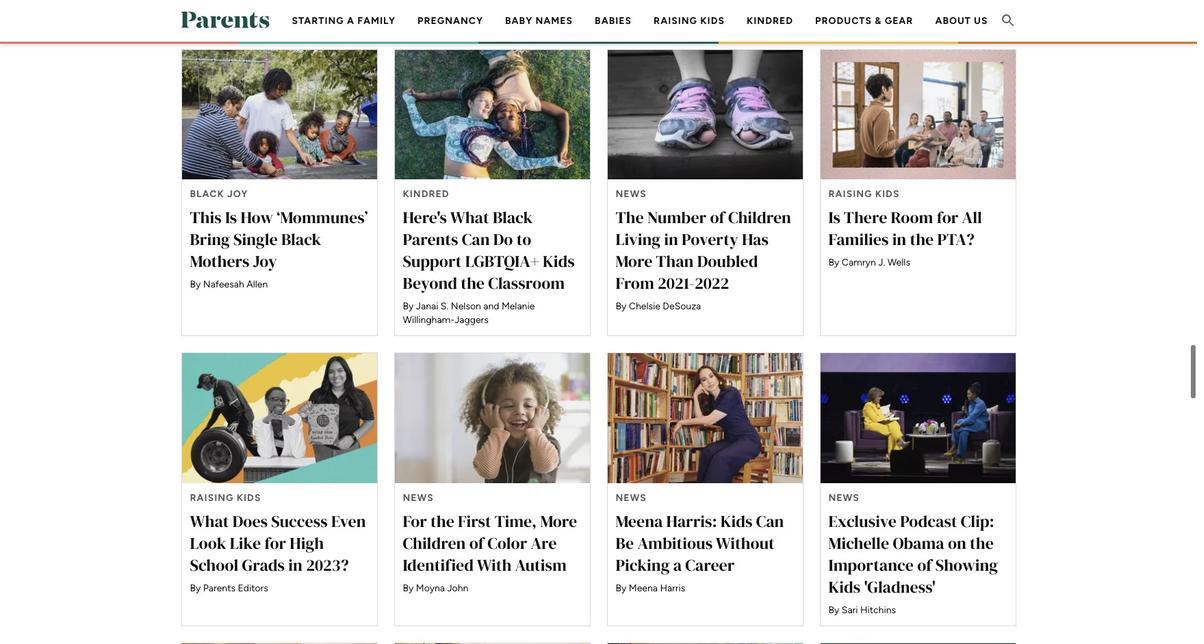 Task type: vqa. For each thing, say whether or not it's contained in the screenshot.
Happy
no



Task type: locate. For each thing, give the bounding box(es) containing it.
photo composite of teens on different paths image
[[182, 354, 377, 484]]

high
[[290, 532, 324, 555]]

in right grads
[[288, 554, 303, 577]]

1 vertical spatial a
[[673, 554, 682, 577]]

can inside meena harris: kids can be ambitious without picking a career
[[756, 510, 784, 533]]

babies link
[[595, 15, 632, 27]]

in
[[664, 228, 678, 251], [893, 228, 907, 251], [288, 554, 303, 577]]

black right joy
[[281, 228, 321, 251]]

kindred link
[[747, 15, 794, 27]]

0 horizontal spatial of
[[469, 532, 484, 555]]

us
[[974, 15, 988, 27]]

1 horizontal spatial what
[[450, 206, 489, 229]]

mothers
[[190, 250, 249, 273]]

meena harris: kids can be ambitious without picking a career
[[616, 510, 784, 577]]

the right for
[[431, 510, 455, 533]]

for left all
[[937, 206, 959, 229]]

1 vertical spatial what
[[190, 510, 229, 533]]

of
[[710, 206, 725, 229], [469, 532, 484, 555], [918, 554, 932, 577]]

from
[[616, 272, 654, 295]]

look
[[190, 532, 226, 555]]

in inside "is there room for all families in the pta?"
[[893, 228, 907, 251]]

2022
[[695, 272, 729, 295]]

of inside exclusive podcast clip: michelle obama on the importance of showing kids 'gladness'
[[918, 554, 932, 577]]

0 vertical spatial can
[[462, 228, 490, 251]]

first
[[458, 510, 491, 533]]

0 horizontal spatial for
[[265, 532, 286, 555]]

1 horizontal spatial a
[[673, 554, 682, 577]]

kids right harris:
[[721, 510, 753, 533]]

children left with
[[403, 532, 466, 555]]

beyond
[[403, 272, 457, 295]]

black
[[493, 206, 533, 229], [281, 228, 321, 251]]

is
[[225, 206, 237, 229], [829, 206, 841, 229]]

in right living
[[664, 228, 678, 251]]

a left 'family'
[[347, 15, 355, 27]]

babies
[[595, 15, 632, 27]]

for the first time, more children of color are identified with autism link
[[394, 353, 591, 627]]

grads
[[242, 554, 285, 577]]

the inside exclusive podcast clip: michelle obama on the importance of showing kids 'gladness'
[[970, 532, 994, 555]]

in right the there
[[893, 228, 907, 251]]

raising kids
[[654, 15, 725, 27]]

children up doubled
[[728, 206, 791, 229]]

0 vertical spatial what
[[450, 206, 489, 229]]

obama
[[893, 532, 945, 555]]

2 is from the left
[[829, 206, 841, 229]]

0 vertical spatial children
[[728, 206, 791, 229]]

time,
[[495, 510, 537, 533]]

1 horizontal spatial in
[[664, 228, 678, 251]]

0 horizontal spatial more
[[540, 510, 577, 533]]

kids right the raising
[[701, 15, 725, 27]]

exclusive podcast clip: michelle obama on the importance of showing kids 'gladness' link
[[820, 353, 1016, 627]]

1 horizontal spatial can
[[756, 510, 784, 533]]

what left does
[[190, 510, 229, 533]]

the number of children living in poverty has more than doubled from 2021-2022 link
[[607, 49, 803, 336]]

a left career
[[673, 554, 682, 577]]

2 horizontal spatial of
[[918, 554, 932, 577]]

the number of children living in poverty has more than doubled from 2021-2022
[[616, 206, 791, 295]]

here's what black parents can do to support lgbtqia+ kids beyond the classroom
[[403, 206, 575, 295]]

to
[[517, 228, 532, 251]]

black up lgbtqia+
[[493, 206, 533, 229]]

what inside here's what black parents can do to support lgbtqia+ kids beyond the classroom
[[450, 206, 489, 229]]

children
[[728, 206, 791, 229], [403, 532, 466, 555]]

0 horizontal spatial children
[[403, 532, 466, 555]]

'gladness'
[[864, 576, 936, 599]]

of left color
[[469, 532, 484, 555]]

kids down michelle
[[829, 576, 861, 599]]

with
[[477, 554, 512, 577]]

for right like
[[265, 532, 286, 555]]

pregnancy link
[[418, 15, 483, 27]]

0 vertical spatial more
[[616, 250, 653, 273]]

0 vertical spatial for
[[937, 206, 959, 229]]

1 horizontal spatial black
[[493, 206, 533, 229]]

1 horizontal spatial of
[[710, 206, 725, 229]]

1 horizontal spatial children
[[728, 206, 791, 229]]

is inside "is there room for all families in the pta?"
[[829, 206, 841, 229]]

kids inside header navigation
[[701, 15, 725, 27]]

0 horizontal spatial what
[[190, 510, 229, 533]]

for inside "is there room for all families in the pta?"
[[937, 206, 959, 229]]

about
[[936, 15, 971, 27]]

baby names
[[505, 15, 573, 27]]

0 horizontal spatial is
[[225, 206, 237, 229]]

of inside for the first time, more children of color are identified with autism
[[469, 532, 484, 555]]

raising
[[654, 15, 698, 27]]

1 vertical spatial for
[[265, 532, 286, 555]]

is right this at the left of page
[[225, 206, 237, 229]]

for inside "what does success even look like for high school grads in 2023?"
[[265, 532, 286, 555]]

the inside here's what black parents can do to support lgbtqia+ kids beyond the classroom
[[461, 272, 485, 295]]

children inside for the first time, more children of color are identified with autism
[[403, 532, 466, 555]]

the right on
[[970, 532, 994, 555]]

on
[[948, 532, 967, 555]]

for
[[403, 510, 427, 533]]

2 horizontal spatial in
[[893, 228, 907, 251]]

0 horizontal spatial in
[[288, 554, 303, 577]]

1 is from the left
[[225, 206, 237, 229]]

starting
[[292, 15, 344, 27]]

1 horizontal spatial for
[[937, 206, 959, 229]]

kids inside exclusive podcast clip: michelle obama on the importance of showing kids 'gladness'
[[829, 576, 861, 599]]

the left pta? on the top right of the page
[[910, 228, 934, 251]]

doubled
[[697, 250, 758, 273]]

this is how 'mommunes' bring single black mothers joy link
[[181, 49, 378, 336]]

0 horizontal spatial black
[[281, 228, 321, 251]]

pta?
[[938, 228, 975, 251]]

gear
[[885, 15, 914, 27]]

bring
[[190, 228, 230, 251]]

what
[[450, 206, 489, 229], [190, 510, 229, 533]]

products & gear
[[815, 15, 914, 27]]

living
[[616, 228, 661, 251]]

the right 'beyond'
[[461, 272, 485, 295]]

1 vertical spatial children
[[403, 532, 466, 555]]

a
[[347, 15, 355, 27], [673, 554, 682, 577]]

more right time, in the left of the page
[[540, 510, 577, 533]]

in inside "what does success even look like for high school grads in 2023?"
[[288, 554, 303, 577]]

1 vertical spatial more
[[540, 510, 577, 533]]

1 horizontal spatial is
[[829, 206, 841, 229]]

products & gear link
[[815, 15, 914, 27]]

podcast
[[900, 510, 958, 533]]

is left the there
[[829, 206, 841, 229]]

of left on
[[918, 554, 932, 577]]

0 horizontal spatial can
[[462, 228, 490, 251]]

0 horizontal spatial a
[[347, 15, 355, 27]]

number
[[648, 206, 707, 229]]

2021-
[[658, 272, 695, 295]]

what left do
[[450, 206, 489, 229]]

the
[[910, 228, 934, 251], [461, 272, 485, 295], [431, 510, 455, 533], [970, 532, 994, 555]]

0 vertical spatial a
[[347, 15, 355, 27]]

of right number
[[710, 206, 725, 229]]

more left than
[[616, 250, 653, 273]]

identified
[[403, 554, 474, 577]]

1 horizontal spatial more
[[616, 250, 653, 273]]

pta meeting image
[[821, 50, 1016, 180]]

importance
[[829, 554, 914, 577]]

children inside the number of children living in poverty has more than doubled from 2021-2022
[[728, 206, 791, 229]]

baby
[[505, 15, 533, 27]]

1 vertical spatial can
[[756, 510, 784, 533]]

'mommunes'
[[277, 206, 368, 229]]

support
[[403, 250, 462, 273]]

can
[[462, 228, 490, 251], [756, 510, 784, 533]]

kids right to
[[543, 250, 575, 273]]

even
[[331, 510, 366, 533]]

meena harris image
[[608, 354, 803, 484]]

what does success even look like for high school grads in 2023?
[[190, 510, 366, 577]]



Task type: describe. For each thing, give the bounding box(es) containing it.
all
[[962, 206, 982, 229]]

kindred
[[747, 15, 794, 27]]

do
[[493, 228, 513, 251]]

how
[[241, 206, 273, 229]]

without
[[716, 532, 775, 555]]

classroom
[[488, 272, 565, 295]]

career
[[686, 554, 735, 577]]

kids inside meena harris: kids can be ambitious without picking a career
[[721, 510, 753, 533]]

are
[[531, 532, 557, 555]]

meena harris: kids can be ambitious without picking a career link
[[607, 353, 803, 627]]

like
[[230, 532, 261, 555]]

in inside the number of children living in poverty has more than doubled from 2021-2022
[[664, 228, 678, 251]]

of inside the number of children living in poverty has more than doubled from 2021-2022
[[710, 206, 725, 229]]

what inside "what does success even look like for high school grads in 2023?"
[[190, 510, 229, 533]]

ambitious
[[638, 532, 713, 555]]

joy
[[253, 250, 277, 273]]

success
[[271, 510, 328, 533]]

be
[[616, 532, 634, 555]]

pregnancy
[[418, 15, 483, 27]]

raising kids link
[[654, 15, 725, 27]]

autism
[[515, 554, 567, 577]]

the inside for the first time, more children of color are identified with autism
[[431, 510, 455, 533]]

here's what black parents can do to support lgbtqia+ kids beyond the classroom link
[[394, 49, 591, 336]]

than
[[656, 250, 694, 273]]

picking
[[616, 554, 670, 577]]

more inside for the first time, more children of color are identified with autism
[[540, 510, 577, 533]]

can inside here's what black parents can do to support lgbtqia+ kids beyond the classroom
[[462, 228, 490, 251]]

names
[[536, 15, 573, 27]]

a inside meena harris: kids can be ambitious without picking a career
[[673, 554, 682, 577]]

kids inside here's what black parents can do to support lgbtqia+ kids beyond the classroom
[[543, 250, 575, 273]]

for the first time, more children of color are identified with autism
[[403, 510, 577, 577]]

two moms play with their children in the park image
[[182, 50, 377, 180]]

the inside "is there room for all families in the pta?"
[[910, 228, 934, 251]]

&
[[875, 15, 882, 27]]

exclusive
[[829, 510, 897, 533]]

michelle obama on stage with hoda kotb during her 2022 book tour image
[[821, 354, 1016, 484]]

has
[[742, 228, 769, 251]]

clip:
[[961, 510, 995, 533]]

black inside the this is how 'mommunes' bring single black mothers joy
[[281, 228, 321, 251]]

2023?
[[306, 554, 349, 577]]

a young queer couple lays in the grass image
[[395, 50, 590, 180]]

harris:
[[667, 510, 717, 533]]

single
[[233, 228, 278, 251]]

michelle
[[829, 532, 889, 555]]

starting a family link
[[292, 15, 396, 27]]

starting a family
[[292, 15, 396, 27]]

does
[[233, 510, 268, 533]]

school
[[190, 554, 239, 577]]

room
[[891, 206, 934, 229]]

baby names link
[[505, 15, 573, 27]]

is there room for all families in the pta?
[[829, 206, 982, 251]]

the
[[616, 206, 644, 229]]

there
[[844, 206, 888, 229]]

lgbtqia+
[[465, 250, 539, 273]]

about us
[[936, 15, 988, 27]]

showing
[[936, 554, 998, 577]]

a boy listens to headphones image
[[395, 354, 590, 484]]

here's
[[403, 206, 447, 229]]

exclusive podcast clip: michelle obama on the importance of showing kids 'gladness'
[[829, 510, 998, 599]]

is inside the this is how 'mommunes' bring single black mothers joy
[[225, 206, 237, 229]]

is there room for all families in the pta? link
[[820, 49, 1016, 336]]

parents
[[403, 228, 458, 251]]

products
[[815, 15, 872, 27]]

visit parents' homepage image
[[181, 12, 269, 28]]

about us link
[[936, 15, 988, 27]]

header navigation
[[281, 0, 999, 86]]

a inside navigation
[[347, 15, 355, 27]]

meena
[[616, 510, 663, 533]]

black inside here's what black parents can do to support lgbtqia+ kids beyond the classroom
[[493, 206, 533, 229]]

this is how 'mommunes' bring single black mothers joy
[[190, 206, 368, 273]]

this
[[190, 206, 222, 229]]

search image
[[1000, 12, 1016, 29]]

families
[[829, 228, 889, 251]]

family
[[358, 15, 396, 27]]

poverty
[[682, 228, 739, 251]]

worn out old shoes with holes in the toes used by a homeless child image
[[608, 50, 803, 180]]

more inside the number of children living in poverty has more than doubled from 2021-2022
[[616, 250, 653, 273]]



